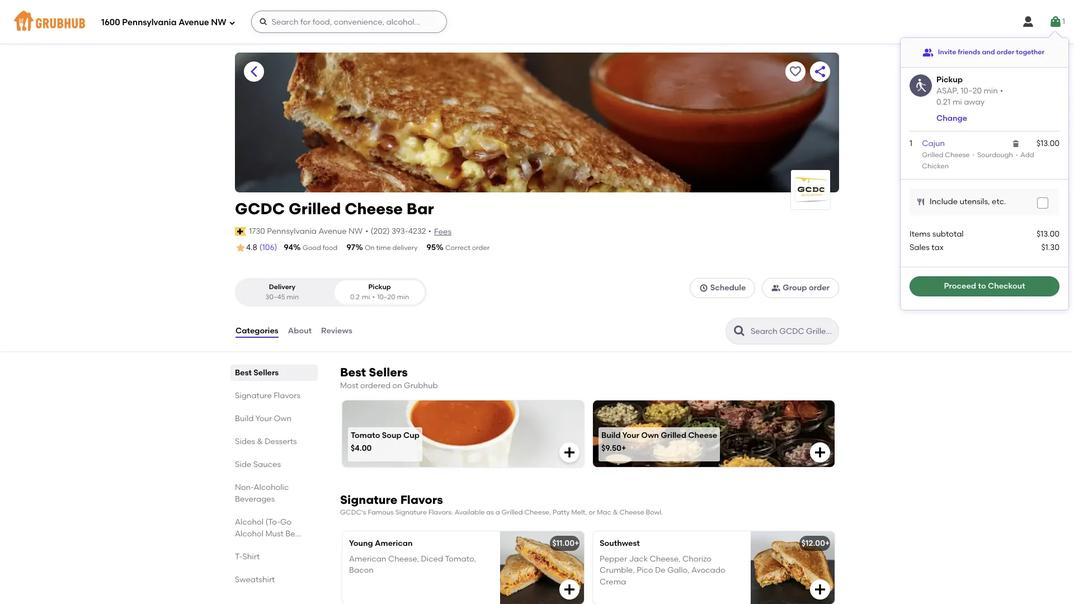 Task type: vqa. For each thing, say whether or not it's contained in the screenshot.
•
yes



Task type: locate. For each thing, give the bounding box(es) containing it.
avenue for 1730 pennsylvania avenue nw
[[319, 227, 347, 236]]

southwest image
[[751, 532, 835, 604]]

1 horizontal spatial nw
[[349, 227, 363, 236]]

pickup inside pickup 0.2 mi • 10–20 min
[[369, 283, 391, 291]]

sellers for best sellers
[[254, 368, 279, 378]]

1 horizontal spatial your
[[623, 431, 640, 440]]

1 vertical spatial nw
[[349, 227, 363, 236]]

sides & desserts
[[235, 437, 297, 447]]

0 vertical spatial avenue
[[179, 17, 209, 27]]

flavors inside tab
[[274, 391, 301, 401]]

own inside tab
[[274, 414, 292, 424]]

1 vertical spatial $13.00
[[1037, 229, 1060, 239]]

& right sides
[[257, 437, 263, 447]]

food
[[323, 244, 338, 252]]

•
[[1001, 86, 1004, 95], [365, 227, 369, 236], [428, 227, 432, 236], [372, 293, 375, 301]]

0 horizontal spatial 10–20
[[377, 293, 396, 301]]

0 horizontal spatial pennsylvania
[[122, 17, 177, 27]]

grilled inside 'build your own grilled cheese $9.50 +'
[[661, 431, 687, 440]]

gcdc grilled cheese bar
[[235, 199, 434, 218]]

• inside pickup asap, 10–20 min • 0.21 mi away
[[1001, 86, 1004, 95]]

0 horizontal spatial best
[[235, 368, 252, 378]]

1 horizontal spatial avenue
[[319, 227, 347, 236]]

0 vertical spatial 10–20
[[961, 86, 982, 95]]

change
[[937, 113, 968, 123]]

0 vertical spatial build
[[235, 414, 254, 424]]

crema
[[600, 577, 627, 587]]

pennsylvania for 1600
[[122, 17, 177, 27]]

signature flavors gcdc's famous signature flavors: available as a grilled cheese, patty melt, or mac & cheese bowl.
[[340, 493, 663, 517]]

signature flavors
[[235, 391, 301, 401]]

1
[[1063, 17, 1066, 26], [910, 139, 913, 148]]

delivery 30–45 min
[[266, 283, 299, 301]]

pennsylvania right 1600
[[122, 17, 177, 27]]

cheese, inside signature flavors gcdc's famous signature flavors: available as a grilled cheese, patty melt, or mac & cheese bowl.
[[525, 509, 551, 517]]

sellers up signature flavors
[[254, 368, 279, 378]]

pennsylvania inside "button"
[[267, 227, 317, 236]]

best up signature flavors
[[235, 368, 252, 378]]

pennsylvania
[[122, 17, 177, 27], [267, 227, 317, 236]]

1 horizontal spatial people icon image
[[923, 47, 934, 58]]

+ inside 'build your own grilled cheese $9.50 +'
[[622, 444, 627, 454]]

sweatshirt tab
[[235, 574, 313, 586]]

flavors up "build your own" tab
[[274, 391, 301, 401]]

diced
[[421, 555, 443, 564]]

1 vertical spatial 10–20
[[377, 293, 396, 301]]

best inside best sellers most ordered on grubhub
[[340, 366, 366, 380]]

1 button
[[1049, 12, 1066, 32]]

nw for 1730 pennsylvania avenue nw
[[349, 227, 363, 236]]

pickup down time
[[369, 283, 391, 291]]

order for group order
[[809, 283, 830, 293]]

1 $13.00 from the top
[[1037, 139, 1060, 148]]

0 horizontal spatial avenue
[[179, 17, 209, 27]]

1 horizontal spatial 10–20
[[961, 86, 982, 95]]

pennsylvania inside main navigation navigation
[[122, 17, 177, 27]]

+ for american cheese, diced tomato, bacon
[[575, 539, 580, 548]]

1 horizontal spatial +
[[622, 444, 627, 454]]

best
[[340, 366, 366, 380], [235, 368, 252, 378]]

1 vertical spatial &
[[613, 509, 618, 517]]

sales
[[910, 243, 930, 252]]

2 vertical spatial signature
[[396, 509, 427, 517]]

95
[[427, 243, 436, 252]]

order inside invite friends and order together "button"
[[997, 48, 1015, 56]]

0 vertical spatial order
[[997, 48, 1015, 56]]

build for build your own grilled cheese $9.50 +
[[602, 431, 621, 440]]

1 vertical spatial order
[[472, 244, 490, 252]]

$13.00
[[1037, 139, 1060, 148], [1037, 229, 1060, 239]]

0 horizontal spatial +
[[575, 539, 580, 548]]

pickup icon image
[[910, 74, 932, 97]]

1 vertical spatial american
[[349, 555, 387, 564]]

svg image
[[1022, 15, 1035, 29], [259, 17, 268, 26], [1040, 200, 1047, 206], [699, 284, 708, 293], [814, 446, 827, 460], [814, 583, 827, 596]]

10–20 up away
[[961, 86, 982, 95]]

10–20
[[961, 86, 982, 95], [377, 293, 396, 301]]

add chicken
[[923, 151, 1035, 170]]

non-
[[235, 483, 254, 493]]

Search GCDC Grilled Cheese Bar search field
[[750, 326, 836, 337]]

sweatshirt
[[235, 575, 275, 585]]

1 horizontal spatial &
[[613, 509, 618, 517]]

1 vertical spatial own
[[642, 431, 659, 440]]

1 vertical spatial 1
[[910, 139, 913, 148]]

mi right 0.21
[[953, 97, 963, 107]]

cheese,
[[525, 509, 551, 517], [388, 555, 419, 564], [650, 555, 681, 564]]

(202) 393-4232 button
[[371, 226, 426, 237]]

0 vertical spatial your
[[256, 414, 272, 424]]

pickup up asap,
[[937, 75, 963, 85]]

best up "most"
[[340, 366, 366, 380]]

& inside tab
[[257, 437, 263, 447]]

signature left flavors: at the left of page
[[396, 509, 427, 517]]

1 horizontal spatial 1
[[1063, 17, 1066, 26]]

1 vertical spatial build
[[602, 431, 621, 440]]

people icon image for invite friends and order together
[[923, 47, 934, 58]]

people icon image inside 'group order' button
[[772, 284, 781, 293]]

order right correct at the left top of the page
[[472, 244, 490, 252]]

mi
[[953, 97, 963, 107], [362, 293, 370, 301]]

0 vertical spatial own
[[274, 414, 292, 424]]

cheese, left patty
[[525, 509, 551, 517]]

0 horizontal spatial build
[[235, 414, 254, 424]]

∙
[[972, 151, 976, 159], [1014, 151, 1021, 159]]

good food
[[303, 244, 338, 252]]

1600 pennsylvania avenue nw
[[101, 17, 226, 27]]

correct order
[[446, 244, 490, 252]]

build up sides
[[235, 414, 254, 424]]

1 horizontal spatial pennsylvania
[[267, 227, 317, 236]]

american up american cheese, diced tomato, bacon
[[375, 539, 413, 548]]

build up $9.50
[[602, 431, 621, 440]]

0 vertical spatial pickup
[[937, 75, 963, 85]]

0 vertical spatial signature
[[235, 391, 272, 401]]

sellers inside tab
[[254, 368, 279, 378]]

option group
[[235, 278, 427, 307]]

build inside "build your own" tab
[[235, 414, 254, 424]]

include utensils, etc.
[[930, 197, 1007, 206]]

build inside 'build your own grilled cheese $9.50 +'
[[602, 431, 621, 440]]

shirt
[[243, 552, 260, 562]]

2 ∙ from the left
[[1014, 151, 1021, 159]]

caret left icon image
[[247, 65, 261, 78]]

0 vertical spatial flavors
[[274, 391, 301, 401]]

alcoholic
[[254, 483, 289, 493]]

people icon image left 'invite'
[[923, 47, 934, 58]]

min up away
[[984, 86, 998, 95]]

sauces
[[253, 460, 281, 470]]

0 horizontal spatial flavors
[[274, 391, 301, 401]]

signature inside signature flavors tab
[[235, 391, 272, 401]]

1 vertical spatial pennsylvania
[[267, 227, 317, 236]]

your inside "build your own" tab
[[256, 414, 272, 424]]

schedule
[[711, 283, 746, 293]]

time
[[376, 244, 391, 252]]

1 vertical spatial signature
[[340, 493, 398, 507]]

(202)
[[371, 227, 390, 236]]

reviews
[[321, 326, 352, 336]]

cheese, down young american
[[388, 555, 419, 564]]

on time delivery
[[365, 244, 418, 252]]

grilled inside tooltip
[[923, 151, 944, 159]]

gcdc's
[[340, 509, 366, 517]]

friends
[[958, 48, 981, 56]]

0 horizontal spatial pickup
[[369, 283, 391, 291]]

nw
[[211, 17, 226, 27], [349, 227, 363, 236]]

94
[[284, 243, 293, 252]]

people icon image left group
[[772, 284, 781, 293]]

• (202) 393-4232 • fees
[[365, 227, 452, 237]]

cheese, up de
[[650, 555, 681, 564]]

tomato soup cup $4.00
[[351, 431, 420, 454]]

items subtotal
[[910, 229, 964, 239]]

people icon image inside invite friends and order together "button"
[[923, 47, 934, 58]]

0 horizontal spatial people icon image
[[772, 284, 781, 293]]

avenue inside main navigation navigation
[[179, 17, 209, 27]]

0 horizontal spatial mi
[[362, 293, 370, 301]]

soup
[[382, 431, 402, 440]]

2 vertical spatial order
[[809, 283, 830, 293]]

1 horizontal spatial build
[[602, 431, 621, 440]]

flavors inside signature flavors gcdc's famous signature flavors: available as a grilled cheese, patty melt, or mac & cheese bowl.
[[401, 493, 443, 507]]

cup
[[404, 431, 420, 440]]

2 horizontal spatial min
[[984, 86, 998, 95]]

1 vertical spatial mi
[[362, 293, 370, 301]]

order for correct order
[[472, 244, 490, 252]]

& right mac
[[613, 509, 618, 517]]

0 horizontal spatial your
[[256, 414, 272, 424]]

best inside tab
[[235, 368, 252, 378]]

build
[[235, 414, 254, 424], [602, 431, 621, 440]]

mi right 0.2
[[362, 293, 370, 301]]

sellers
[[369, 366, 408, 380], [254, 368, 279, 378]]

2 horizontal spatial cheese,
[[650, 555, 681, 564]]

0 horizontal spatial own
[[274, 414, 292, 424]]

american inside american cheese, diced tomato, bacon
[[349, 555, 387, 564]]

30–45
[[266, 293, 285, 301]]

pickup for 10–20
[[937, 75, 963, 85]]

checkout
[[988, 282, 1026, 291]]

min right 0.2
[[397, 293, 409, 301]]

pickup inside pickup asap, 10–20 min • 0.21 mi away
[[937, 75, 963, 85]]

side sauces
[[235, 460, 281, 470]]

+ for pepper jack cheese, chorizo crumble, pico de gallo, avocado crema
[[826, 539, 830, 548]]

flavors for signature flavors gcdc's famous signature flavors: available as a grilled cheese, patty melt, or mac & cheese bowl.
[[401, 493, 443, 507]]

min down delivery
[[287, 293, 299, 301]]

american up bacon
[[349, 555, 387, 564]]

0 vertical spatial people icon image
[[923, 47, 934, 58]]

your inside 'build your own grilled cheese $9.50 +'
[[623, 431, 640, 440]]

0 horizontal spatial sellers
[[254, 368, 279, 378]]

0 vertical spatial pennsylvania
[[122, 17, 177, 27]]

1 vertical spatial your
[[623, 431, 640, 440]]

+
[[622, 444, 627, 454], [575, 539, 580, 548], [826, 539, 830, 548]]

0 horizontal spatial ∙
[[972, 151, 976, 159]]

sellers inside best sellers most ordered on grubhub
[[369, 366, 408, 380]]

0 horizontal spatial order
[[472, 244, 490, 252]]

order right group
[[809, 283, 830, 293]]

1 horizontal spatial min
[[397, 293, 409, 301]]

crumble,
[[600, 566, 635, 576]]

• down invite friends and order together
[[1001, 86, 1004, 95]]

0 horizontal spatial min
[[287, 293, 299, 301]]

1 vertical spatial flavors
[[401, 493, 443, 507]]

proceed
[[944, 282, 977, 291]]

your for build your own grilled cheese $9.50 +
[[623, 431, 640, 440]]

t-shirt tab
[[235, 551, 313, 563]]

famous
[[368, 509, 394, 517]]

0 horizontal spatial nw
[[211, 17, 226, 27]]

signature
[[235, 391, 272, 401], [340, 493, 398, 507], [396, 509, 427, 517]]

avenue
[[179, 17, 209, 27], [319, 227, 347, 236]]

svg image
[[1049, 15, 1063, 29], [229, 19, 235, 26], [1012, 139, 1021, 148], [917, 197, 926, 206], [563, 446, 577, 460], [563, 583, 577, 596]]

10–20 inside pickup asap, 10–20 min • 0.21 mi away
[[961, 86, 982, 95]]

order right and on the top right of the page
[[997, 48, 1015, 56]]

proceed to checkout
[[944, 282, 1026, 291]]

1 horizontal spatial mi
[[953, 97, 963, 107]]

grilled
[[923, 151, 944, 159], [289, 199, 341, 218], [661, 431, 687, 440], [502, 509, 523, 517]]

1 horizontal spatial ∙
[[1014, 151, 1021, 159]]

nw inside 1730 pennsylvania avenue nw "button"
[[349, 227, 363, 236]]

own inside 'build your own grilled cheese $9.50 +'
[[642, 431, 659, 440]]

& inside signature flavors gcdc's famous signature flavors: available as a grilled cheese, patty melt, or mac & cheese bowl.
[[613, 509, 618, 517]]

1 inside button
[[1063, 17, 1066, 26]]

2 horizontal spatial +
[[826, 539, 830, 548]]

0 vertical spatial mi
[[953, 97, 963, 107]]

chicken
[[923, 163, 949, 170]]

&
[[257, 437, 263, 447], [613, 509, 618, 517]]

subscription pass image
[[235, 227, 246, 236]]

1 horizontal spatial order
[[809, 283, 830, 293]]

flavors up flavors: at the left of page
[[401, 493, 443, 507]]

1 vertical spatial people icon image
[[772, 284, 781, 293]]

• left (202)
[[365, 227, 369, 236]]

1 horizontal spatial own
[[642, 431, 659, 440]]

1 ∙ from the left
[[972, 151, 976, 159]]

1 vertical spatial pickup
[[369, 283, 391, 291]]

order inside 'group order' button
[[809, 283, 830, 293]]

tab
[[235, 517, 313, 540]]

0 horizontal spatial cheese,
[[388, 555, 419, 564]]

10–20 inside pickup 0.2 mi • 10–20 min
[[377, 293, 396, 301]]

side sauces tab
[[235, 459, 313, 471]]

de
[[655, 566, 666, 576]]

• right 0.2
[[372, 293, 375, 301]]

1 horizontal spatial cheese,
[[525, 509, 551, 517]]

nw inside main navigation navigation
[[211, 17, 226, 27]]

tooltip
[[901, 31, 1069, 310]]

jack
[[629, 555, 648, 564]]

0 vertical spatial $13.00
[[1037, 139, 1060, 148]]

pickup 0.2 mi • 10–20 min
[[350, 283, 409, 301]]

$11.00
[[553, 539, 575, 548]]

1 horizontal spatial sellers
[[369, 366, 408, 380]]

grilled cheese ∙ sourdough
[[923, 151, 1014, 159]]

10–20 right 0.2
[[377, 293, 396, 301]]

0 vertical spatial &
[[257, 437, 263, 447]]

side
[[235, 460, 252, 470]]

avenue for 1600 pennsylvania avenue nw
[[179, 17, 209, 27]]

2 $13.00 from the top
[[1037, 229, 1060, 239]]

build for build your own
[[235, 414, 254, 424]]

signature flavors tab
[[235, 390, 313, 402]]

1 horizontal spatial flavors
[[401, 493, 443, 507]]

sellers for best sellers most ordered on grubhub
[[369, 366, 408, 380]]

2 horizontal spatial order
[[997, 48, 1015, 56]]

0 vertical spatial 1
[[1063, 17, 1066, 26]]

1 horizontal spatial best
[[340, 366, 366, 380]]

1 horizontal spatial pickup
[[937, 75, 963, 85]]

1 vertical spatial avenue
[[319, 227, 347, 236]]

or
[[589, 509, 596, 517]]

0 horizontal spatial &
[[257, 437, 263, 447]]

svg image inside "schedule" button
[[699, 284, 708, 293]]

best sellers tab
[[235, 367, 313, 379]]

available
[[455, 509, 485, 517]]

sellers up on
[[369, 366, 408, 380]]

avenue inside 1730 pennsylvania avenue nw "button"
[[319, 227, 347, 236]]

save this restaurant button
[[786, 62, 806, 82]]

invite
[[939, 48, 957, 56]]

0 vertical spatial nw
[[211, 17, 226, 27]]

signature down the best sellers
[[235, 391, 272, 401]]

categories
[[236, 326, 279, 336]]

pennsylvania up 94
[[267, 227, 317, 236]]

flavors for signature flavors
[[274, 391, 301, 401]]

signature up famous
[[340, 493, 398, 507]]

people icon image
[[923, 47, 934, 58], [772, 284, 781, 293]]

tomato
[[351, 431, 380, 440]]

items
[[910, 229, 931, 239]]



Task type: describe. For each thing, give the bounding box(es) containing it.
change button
[[937, 113, 968, 124]]

people icon image for group order
[[772, 284, 781, 293]]

desserts
[[265, 437, 297, 447]]

most
[[340, 381, 359, 391]]

1600
[[101, 17, 120, 27]]

option group containing delivery 30–45 min
[[235, 278, 427, 307]]

signature for signature flavors
[[235, 391, 272, 401]]

svg image inside 1 button
[[1049, 15, 1063, 29]]

delivery
[[269, 283, 296, 291]]

cajun link
[[923, 139, 945, 148]]

your for build your own
[[256, 414, 272, 424]]

cheese, inside american cheese, diced tomato, bacon
[[388, 555, 419, 564]]

0 horizontal spatial 1
[[910, 139, 913, 148]]

a
[[496, 509, 500, 517]]

cheese inside 'build your own grilled cheese $9.50 +'
[[689, 431, 718, 440]]

bar
[[407, 199, 434, 218]]

$12.00
[[802, 539, 826, 548]]

min inside pickup 0.2 mi • 10–20 min
[[397, 293, 409, 301]]

gcdc
[[235, 199, 285, 218]]

american cheese, diced tomato, bacon
[[349, 555, 476, 576]]

young
[[349, 539, 373, 548]]

grilled inside signature flavors gcdc's famous signature flavors: available as a grilled cheese, patty melt, or mac & cheese bowl.
[[502, 509, 523, 517]]

signature for signature flavors gcdc's famous signature flavors: available as a grilled cheese, patty melt, or mac & cheese bowl.
[[340, 493, 398, 507]]

best sellers
[[235, 368, 279, 378]]

add
[[1021, 151, 1035, 159]]

proceed to checkout button
[[910, 277, 1060, 297]]

tomato,
[[445, 555, 476, 564]]

best for best sellers
[[235, 368, 252, 378]]

393-
[[392, 227, 409, 236]]

reviews button
[[321, 311, 353, 352]]

grubhub
[[404, 381, 438, 391]]

cheese, inside pepper jack cheese, chorizo crumble, pico de gallo, avocado crema
[[650, 555, 681, 564]]

build your own tab
[[235, 413, 313, 425]]

cheese inside signature flavors gcdc's famous signature flavors: available as a grilled cheese, patty melt, or mac & cheese bowl.
[[620, 509, 645, 517]]

melt,
[[572, 509, 587, 517]]

best sellers most ordered on grubhub
[[340, 366, 438, 391]]

sides & desserts tab
[[235, 436, 313, 448]]

bowl.
[[646, 509, 663, 517]]

include
[[930, 197, 958, 206]]

best for best sellers most ordered on grubhub
[[340, 366, 366, 380]]

min inside "delivery 30–45 min"
[[287, 293, 299, 301]]

schedule button
[[690, 278, 756, 298]]

1730
[[249, 227, 265, 236]]

beverages
[[235, 495, 275, 504]]

own for build your own
[[274, 414, 292, 424]]

non-alcoholic beverages tab
[[235, 482, 313, 505]]

$1.30
[[1042, 243, 1060, 252]]

• right 4232
[[428, 227, 432, 236]]

young american
[[349, 539, 413, 548]]

about button
[[288, 311, 312, 352]]

main navigation navigation
[[0, 0, 1075, 44]]

$12.00 +
[[802, 539, 830, 548]]

as
[[487, 509, 494, 517]]

cajun
[[923, 139, 945, 148]]

gcdc grilled cheese bar logo image
[[791, 174, 831, 206]]

nw for 1600 pennsylvania avenue nw
[[211, 17, 226, 27]]

Search for food, convenience, alcohol... search field
[[251, 11, 447, 33]]

young american image
[[500, 532, 584, 604]]

own for build your own grilled cheese $9.50 +
[[642, 431, 659, 440]]

group order
[[783, 283, 830, 293]]

sourdough
[[978, 151, 1014, 159]]

flavors:
[[429, 509, 453, 517]]

pickup for mi
[[369, 283, 391, 291]]

search icon image
[[733, 325, 747, 338]]

pepper
[[600, 555, 627, 564]]

fees button
[[434, 226, 452, 238]]

etc.
[[992, 197, 1007, 206]]

mi inside pickup asap, 10–20 min • 0.21 mi away
[[953, 97, 963, 107]]

t-
[[235, 552, 243, 562]]

share icon image
[[814, 65, 827, 78]]

pennsylvania for 1730
[[267, 227, 317, 236]]

good
[[303, 244, 321, 252]]

star icon image
[[235, 242, 246, 254]]

t-shirt
[[235, 552, 260, 562]]

1730 pennsylvania avenue nw
[[249, 227, 363, 236]]

together
[[1017, 48, 1045, 56]]

and
[[983, 48, 996, 56]]

avocado
[[692, 566, 726, 576]]

sides
[[235, 437, 255, 447]]

asap,
[[937, 86, 959, 95]]

pico
[[637, 566, 653, 576]]

patty
[[553, 509, 570, 517]]

• inside pickup 0.2 mi • 10–20 min
[[372, 293, 375, 301]]

tax
[[932, 243, 944, 252]]

min inside pickup asap, 10–20 min • 0.21 mi away
[[984, 86, 998, 95]]

$4.00
[[351, 444, 372, 454]]

sales tax
[[910, 243, 944, 252]]

gallo,
[[668, 566, 690, 576]]

non-alcoholic beverages
[[235, 483, 289, 504]]

bacon
[[349, 566, 374, 576]]

southwest
[[600, 539, 640, 548]]

mi inside pickup 0.2 mi • 10–20 min
[[362, 293, 370, 301]]

build your own
[[235, 414, 292, 424]]

0 vertical spatial american
[[375, 539, 413, 548]]

save this restaurant image
[[789, 65, 803, 78]]

$11.00 +
[[553, 539, 580, 548]]

$9.50
[[602, 444, 622, 454]]

tooltip containing pickup
[[901, 31, 1069, 310]]

subtotal
[[933, 229, 964, 239]]

97
[[347, 243, 356, 252]]

utensils,
[[960, 197, 991, 206]]

on
[[365, 244, 375, 252]]

correct
[[446, 244, 471, 252]]

1730 pennsylvania avenue nw button
[[249, 225, 363, 238]]

invite friends and order together button
[[923, 43, 1045, 63]]

0.2
[[350, 293, 360, 301]]

group
[[783, 283, 807, 293]]

on
[[393, 381, 402, 391]]

0.21
[[937, 97, 951, 107]]



